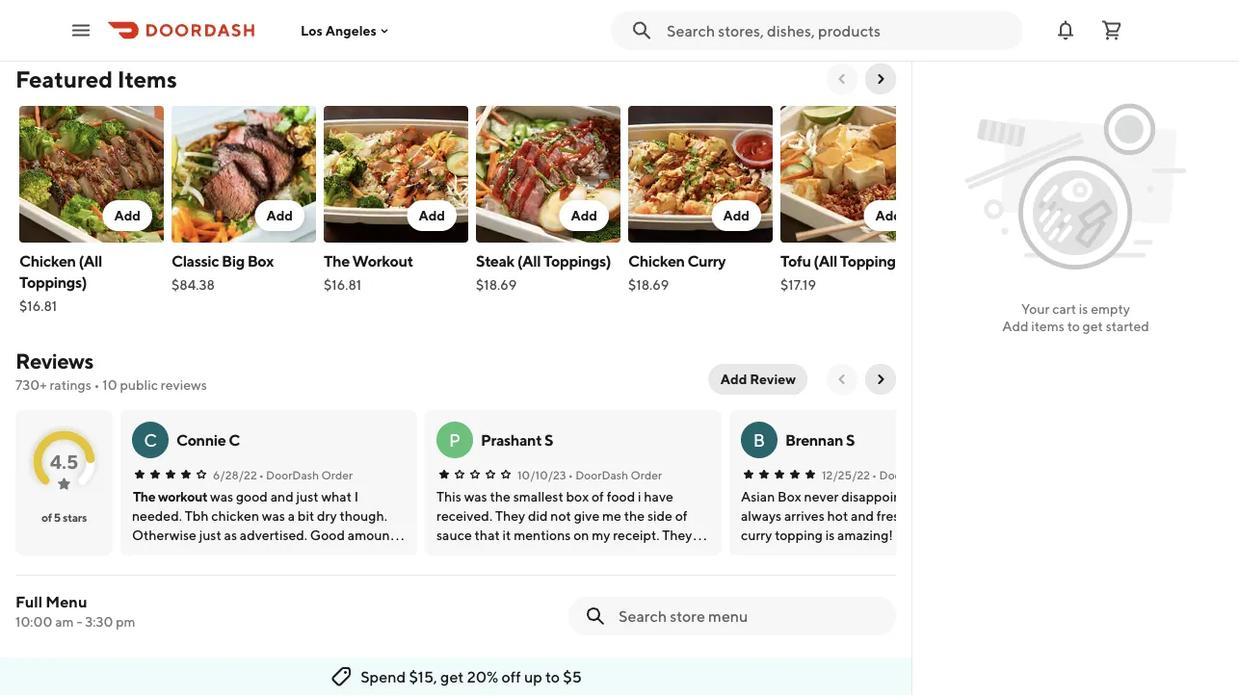 Task type: describe. For each thing, give the bounding box(es) containing it.
• for p
[[568, 468, 573, 482]]

popular items
[[56, 667, 141, 682]]

am
[[55, 614, 74, 630]]

add button for the workout
[[407, 200, 457, 231]]

open menu image
[[69, 19, 93, 42]]

steak (all toppings) $18.69
[[476, 252, 611, 293]]

add for chicken curry
[[723, 208, 750, 224]]

started
[[1106, 319, 1150, 334]]

create your own box
[[481, 667, 613, 682]]

connie
[[176, 431, 226, 450]]

workout
[[352, 252, 413, 270]]

0 horizontal spatial c
[[144, 430, 157, 451]]

classic big box image
[[172, 106, 316, 243]]

spend $15, get 20% off up to $5
[[361, 668, 582, 687]]

$17.19
[[781, 277, 816, 293]]

steak
[[476, 252, 515, 270]]

next image
[[873, 372, 889, 387]]

create
[[481, 667, 523, 682]]

add button for classic big box
[[255, 200, 305, 231]]

Store search: begin typing to search for stores available on DoorDash text field
[[667, 20, 1012, 41]]

classic
[[172, 252, 219, 270]]

featured items
[[15, 65, 177, 93]]

p
[[449, 430, 461, 451]]

add for tofu (all toppings)
[[876, 208, 902, 224]]

$18.69 inside the 'steak (all toppings) $18.69'
[[476, 277, 517, 293]]

popular
[[56, 667, 104, 682]]

toppings) for steak (all toppings)
[[544, 252, 611, 270]]

public
[[120, 377, 158, 393]]

los
[[301, 22, 323, 38]]

house favorites. button
[[357, 665, 458, 696]]

order for p
[[631, 468, 662, 482]]

the workout $16.81
[[324, 252, 413, 293]]

order for c
[[321, 468, 353, 482]]

brennan s
[[786, 431, 855, 450]]

prashant s
[[481, 431, 553, 450]]

spring rolls button
[[261, 665, 334, 696]]

$15,
[[409, 668, 438, 687]]

10
[[102, 377, 117, 393]]

s for p
[[545, 431, 553, 450]]

own
[[557, 667, 587, 682]]

add for the workout
[[419, 208, 445, 224]]

• inside reviews 730+ ratings • 10 public reviews
[[94, 377, 100, 393]]

of 5 stars
[[41, 511, 87, 524]]

reviews
[[161, 377, 207, 393]]

featured
[[15, 65, 113, 93]]

cart
[[1053, 301, 1077, 317]]

-
[[77, 614, 82, 630]]

(all for tofu
[[814, 252, 838, 270]]

doordash for c
[[266, 468, 319, 482]]

steak (all toppings) image
[[476, 106, 621, 243]]

the workout image
[[324, 106, 468, 243]]

your inside button
[[526, 667, 554, 682]]

chicken (all toppings) $16.81
[[19, 252, 102, 314]]

chicken curry image
[[628, 106, 773, 243]]

10:00
[[15, 614, 52, 630]]

order for b
[[935, 468, 966, 482]]

add for steak (all toppings)
[[571, 208, 598, 224]]

add review button
[[709, 364, 808, 395]]

favorites.
[[399, 667, 458, 682]]

off
[[502, 668, 521, 687]]

pm
[[116, 614, 136, 630]]

5
[[54, 511, 61, 524]]

$84.38
[[172, 277, 215, 293]]

to for up
[[546, 668, 560, 687]]

add button for steak (all toppings)
[[559, 200, 609, 231]]

• doordash order for b
[[872, 468, 966, 482]]

menu
[[46, 593, 87, 612]]

tofu (all toppings) $17.19
[[781, 252, 908, 293]]

prashant
[[481, 431, 542, 450]]

(all for steak
[[517, 252, 541, 270]]

full
[[15, 593, 42, 612]]

chicken curry $18.69
[[628, 252, 726, 293]]



Task type: locate. For each thing, give the bounding box(es) containing it.
0 horizontal spatial toppings)
[[19, 273, 87, 292]]

add
[[114, 208, 141, 224], [266, 208, 293, 224], [419, 208, 445, 224], [571, 208, 598, 224], [723, 208, 750, 224], [876, 208, 902, 224], [1003, 319, 1029, 334], [721, 372, 747, 387]]

previous image
[[835, 372, 850, 387]]

the inside the workout $16.81
[[324, 252, 350, 270]]

(all
[[79, 252, 102, 270], [517, 252, 541, 270], [814, 252, 838, 270]]

2 chicken from the left
[[628, 252, 685, 270]]

reviews 730+ ratings • 10 public reviews
[[15, 349, 207, 393]]

2 order from the left
[[631, 468, 662, 482]]

the inside the workout button
[[133, 489, 156, 505]]

$16.81 inside the workout $16.81
[[324, 277, 362, 293]]

$16.81
[[324, 277, 362, 293], [19, 298, 57, 314]]

• for c
[[259, 468, 264, 482]]

2 horizontal spatial doordash
[[880, 468, 933, 482]]

s up 10/10/23 in the left of the page
[[545, 431, 553, 450]]

20%
[[467, 668, 499, 687]]

2 horizontal spatial (all
[[814, 252, 838, 270]]

doordash right 10/10/23 in the left of the page
[[576, 468, 629, 482]]

1 vertical spatial to
[[546, 668, 560, 687]]

1 vertical spatial items
[[107, 667, 141, 682]]

your
[[1022, 301, 1050, 317], [526, 667, 554, 682]]

•
[[94, 377, 100, 393], [259, 468, 264, 482], [568, 468, 573, 482], [872, 468, 877, 482]]

0 horizontal spatial your
[[526, 667, 554, 682]]

1 horizontal spatial • doordash order
[[568, 468, 662, 482]]

2 horizontal spatial toppings)
[[840, 252, 908, 270]]

$18.69 inside chicken curry $18.69
[[628, 277, 669, 293]]

2 $18.69 from the left
[[628, 277, 669, 293]]

add button for chicken curry
[[712, 200, 761, 231]]

(all inside chicken (all toppings) $16.81
[[79, 252, 102, 270]]

items for popular items
[[107, 667, 141, 682]]

1 horizontal spatial s
[[846, 431, 855, 450]]

0 horizontal spatial (all
[[79, 252, 102, 270]]

0 horizontal spatial doordash
[[266, 468, 319, 482]]

angeles
[[326, 22, 377, 38]]

3 doordash from the left
[[880, 468, 933, 482]]

1 horizontal spatial to
[[1068, 319, 1080, 334]]

1 $18.69 from the left
[[476, 277, 517, 293]]

next button of carousel image
[[873, 71, 889, 87]]

12/25/22
[[822, 468, 870, 482]]

0 horizontal spatial $16.81
[[19, 298, 57, 314]]

los angeles
[[301, 22, 377, 38]]

get inside the your cart is empty add items to get started
[[1083, 319, 1104, 334]]

toppings) inside the 'steak (all toppings) $18.69'
[[544, 252, 611, 270]]

1 horizontal spatial box
[[590, 667, 613, 682]]

1 horizontal spatial (all
[[517, 252, 541, 270]]

3:30
[[85, 614, 113, 630]]

box inside button
[[590, 667, 613, 682]]

0 horizontal spatial s
[[545, 431, 553, 450]]

toppings) for tofu (all toppings)
[[840, 252, 908, 270]]

ratings
[[50, 377, 91, 393]]

toppings)
[[544, 252, 611, 270], [840, 252, 908, 270], [19, 273, 87, 292]]

spring
[[261, 667, 301, 682]]

items
[[117, 65, 177, 93], [107, 667, 141, 682]]

spring rolls
[[261, 667, 334, 682]]

review
[[750, 372, 796, 387]]

full menu 10:00 am - 3:30 pm
[[15, 593, 136, 630]]

gluten
[[798, 667, 841, 682]]

1 vertical spatial box
[[590, 667, 613, 682]]

1 vertical spatial $16.81
[[19, 298, 57, 314]]

the workout button
[[133, 488, 208, 507]]

curry
[[688, 252, 726, 270]]

your up the items
[[1022, 301, 1050, 317]]

1 horizontal spatial chicken
[[628, 252, 685, 270]]

add inside button
[[721, 372, 747, 387]]

reviews
[[15, 349, 93, 374]]

0 horizontal spatial chicken
[[19, 252, 76, 270]]

1 horizontal spatial c
[[229, 431, 240, 450]]

items right popular
[[107, 667, 141, 682]]

order
[[321, 468, 353, 482], [631, 468, 662, 482], [935, 468, 966, 482]]

2 s from the left
[[846, 431, 855, 450]]

doordash for b
[[880, 468, 933, 482]]

0 horizontal spatial • doordash order
[[259, 468, 353, 482]]

chicken inside chicken (all toppings) $16.81
[[19, 252, 76, 270]]

1 horizontal spatial toppings)
[[544, 252, 611, 270]]

reviews link
[[15, 349, 93, 374]]

1 • doordash order from the left
[[259, 468, 353, 482]]

doordash right 6/28/22
[[266, 468, 319, 482]]

toppings) right steak
[[544, 252, 611, 270]]

0 vertical spatial $16.81
[[324, 277, 362, 293]]

6 add button from the left
[[864, 200, 914, 231]]

chicken
[[19, 252, 76, 270], [628, 252, 685, 270]]

to
[[1068, 319, 1080, 334], [546, 668, 560, 687]]

0 items, open order cart image
[[1101, 19, 1124, 42]]

gluten free desserts button
[[798, 665, 927, 696]]

1 horizontal spatial the
[[324, 252, 350, 270]]

your inside the your cart is empty add items to get started
[[1022, 301, 1050, 317]]

• right 6/28/22
[[259, 468, 264, 482]]

4.5
[[50, 451, 78, 473]]

brennan
[[786, 431, 844, 450]]

0 vertical spatial the
[[324, 252, 350, 270]]

1 vertical spatial the
[[133, 489, 156, 505]]

0 vertical spatial your
[[1022, 301, 1050, 317]]

big
[[222, 252, 245, 270]]

house
[[357, 667, 396, 682]]

2 horizontal spatial order
[[935, 468, 966, 482]]

rolls
[[304, 667, 334, 682]]

to down cart
[[1068, 319, 1080, 334]]

• left 10
[[94, 377, 100, 393]]

get
[[1083, 319, 1104, 334], [441, 668, 464, 687]]

spend
[[361, 668, 406, 687]]

1 doordash from the left
[[266, 468, 319, 482]]

the
[[324, 252, 350, 270], [133, 489, 156, 505]]

• doordash order for c
[[259, 468, 353, 482]]

toppings) right the tofu
[[840, 252, 908, 270]]

classic big box $84.38
[[172, 252, 274, 293]]

doordash right 12/25/22
[[880, 468, 933, 482]]

add review
[[721, 372, 796, 387]]

previous button of carousel image
[[835, 71, 850, 87]]

the workout
[[133, 489, 208, 505]]

1 vertical spatial get
[[441, 668, 464, 687]]

the for workout
[[133, 489, 156, 505]]

5 add button from the left
[[712, 200, 761, 231]]

(all for chicken
[[79, 252, 102, 270]]

2 • doordash order from the left
[[568, 468, 662, 482]]

b
[[754, 430, 765, 451]]

up
[[524, 668, 543, 687]]

to for items
[[1068, 319, 1080, 334]]

1 horizontal spatial your
[[1022, 301, 1050, 317]]

items inside featured items heading
[[117, 65, 177, 93]]

toppings) for chicken (all toppings)
[[19, 273, 87, 292]]

to inside the your cart is empty add items to get started
[[1068, 319, 1080, 334]]

$5
[[563, 668, 582, 687]]

free
[[844, 667, 872, 682]]

chicken inside chicken curry $18.69
[[628, 252, 685, 270]]

desserts
[[874, 667, 927, 682]]

0 horizontal spatial order
[[321, 468, 353, 482]]

1 horizontal spatial get
[[1083, 319, 1104, 334]]

• for b
[[872, 468, 877, 482]]

workout
[[158, 489, 208, 505]]

1 horizontal spatial $16.81
[[324, 277, 362, 293]]

get right $15,
[[441, 668, 464, 687]]

chicken for $18.69
[[628, 252, 685, 270]]

0 horizontal spatial to
[[546, 668, 560, 687]]

1 vertical spatial your
[[526, 667, 554, 682]]

(all right the tofu
[[814, 252, 838, 270]]

$18.69
[[476, 277, 517, 293], [628, 277, 669, 293]]

1 horizontal spatial $18.69
[[628, 277, 669, 293]]

connie c
[[176, 431, 240, 450]]

toppings) inside tofu (all toppings) $17.19
[[840, 252, 908, 270]]

• right 12/25/22
[[872, 468, 877, 482]]

c right connie
[[229, 431, 240, 450]]

items for featured items
[[117, 65, 177, 93]]

3 • doordash order from the left
[[872, 468, 966, 482]]

(all inside tofu (all toppings) $17.19
[[814, 252, 838, 270]]

box inside classic big box $84.38
[[247, 252, 274, 270]]

1 add button from the left
[[103, 200, 152, 231]]

c left connie
[[144, 430, 157, 451]]

0 horizontal spatial the
[[133, 489, 156, 505]]

2 horizontal spatial • doordash order
[[872, 468, 966, 482]]

of
[[41, 511, 52, 524]]

add button for chicken (all toppings)
[[103, 200, 152, 231]]

items
[[1032, 319, 1065, 334]]

• right 10/10/23 in the left of the page
[[568, 468, 573, 482]]

0 vertical spatial to
[[1068, 319, 1080, 334]]

s for b
[[846, 431, 855, 450]]

doordash
[[266, 468, 319, 482], [576, 468, 629, 482], [880, 468, 933, 482]]

create your own box button
[[481, 665, 613, 696]]

• doordash order for p
[[568, 468, 662, 482]]

your right off
[[526, 667, 554, 682]]

items inside popular items button
[[107, 667, 141, 682]]

empty
[[1091, 301, 1131, 317]]

to right up
[[546, 668, 560, 687]]

2 add button from the left
[[255, 200, 305, 231]]

gluten free desserts
[[798, 667, 927, 682]]

toppings) inside chicken (all toppings) $16.81
[[19, 273, 87, 292]]

6/28/22
[[213, 468, 257, 482]]

(all right steak
[[517, 252, 541, 270]]

box right $5
[[590, 667, 613, 682]]

$16.81 up 'reviews' link
[[19, 298, 57, 314]]

10/10/23
[[518, 468, 566, 482]]

2 doordash from the left
[[576, 468, 629, 482]]

• doordash order right 12/25/22
[[872, 468, 966, 482]]

0 horizontal spatial box
[[247, 252, 274, 270]]

• doordash order
[[259, 468, 353, 482], [568, 468, 662, 482], [872, 468, 966, 482]]

1 s from the left
[[545, 431, 553, 450]]

add inside the your cart is empty add items to get started
[[1003, 319, 1029, 334]]

1 horizontal spatial doordash
[[576, 468, 629, 482]]

3 add button from the left
[[407, 200, 457, 231]]

$16.81 down workout
[[324, 277, 362, 293]]

1 (all from the left
[[79, 252, 102, 270]]

chicken for toppings)
[[19, 252, 76, 270]]

0 horizontal spatial get
[[441, 668, 464, 687]]

add for classic big box
[[266, 208, 293, 224]]

(all down chicken (all toppings) image
[[79, 252, 102, 270]]

0 horizontal spatial $18.69
[[476, 277, 517, 293]]

2 (all from the left
[[517, 252, 541, 270]]

the for workout
[[324, 252, 350, 270]]

box right the "big"
[[247, 252, 274, 270]]

1 horizontal spatial order
[[631, 468, 662, 482]]

(all inside the 'steak (all toppings) $18.69'
[[517, 252, 541, 270]]

3 (all from the left
[[814, 252, 838, 270]]

tofu
[[781, 252, 811, 270]]

is
[[1079, 301, 1089, 317]]

4 add button from the left
[[559, 200, 609, 231]]

los angeles button
[[301, 22, 392, 38]]

house favorites.
[[357, 667, 458, 682]]

• doordash order right 10/10/23 in the left of the page
[[568, 468, 662, 482]]

3 order from the left
[[935, 468, 966, 482]]

chicken (all toppings) image
[[19, 106, 164, 243]]

1 order from the left
[[321, 468, 353, 482]]

• doordash order right 6/28/22
[[259, 468, 353, 482]]

featured items heading
[[15, 64, 177, 94]]

add button for tofu (all toppings)
[[864, 200, 914, 231]]

0 vertical spatial box
[[247, 252, 274, 270]]

items right featured
[[117, 65, 177, 93]]

0 vertical spatial get
[[1083, 319, 1104, 334]]

730+
[[15, 377, 47, 393]]

Item Search search field
[[619, 606, 881, 627]]

get down is
[[1083, 319, 1104, 334]]

add for chicken (all toppings)
[[114, 208, 141, 224]]

toppings) up reviews
[[19, 273, 87, 292]]

tofu (all toppings) image
[[781, 106, 925, 243]]

notification bell image
[[1055, 19, 1078, 42]]

$16.81 inside chicken (all toppings) $16.81
[[19, 298, 57, 314]]

0 vertical spatial items
[[117, 65, 177, 93]]

your cart is empty add items to get started
[[1003, 301, 1150, 334]]

s up 12/25/22
[[846, 431, 855, 450]]

doordash for p
[[576, 468, 629, 482]]

popular items button
[[56, 665, 141, 696]]

stars
[[63, 511, 87, 524]]

1 chicken from the left
[[19, 252, 76, 270]]



Task type: vqa. For each thing, say whether or not it's contained in the screenshot.
35 min
no



